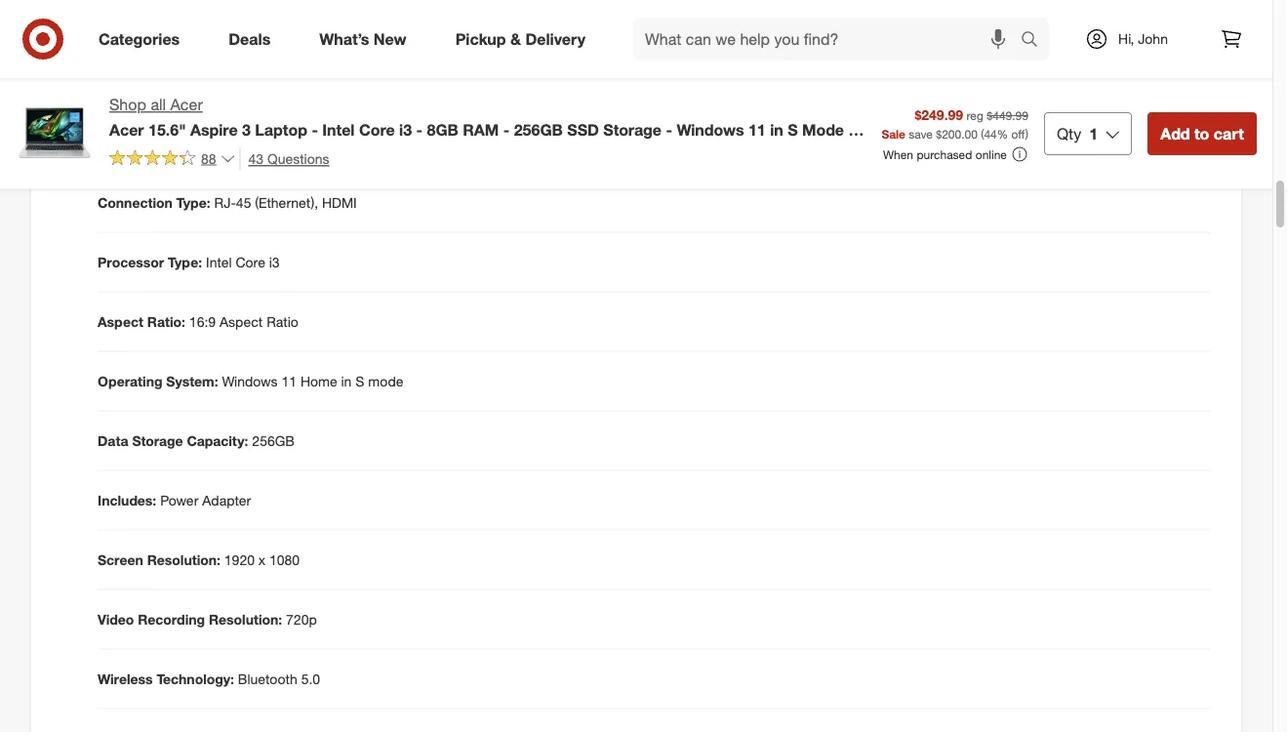 Task type: vqa. For each thing, say whether or not it's contained in the screenshot.
top 11
yes



Task type: locate. For each thing, give the bounding box(es) containing it.
s left mode
[[356, 372, 365, 389]]

qty 1
[[1057, 124, 1099, 143]]

3
[[245, 75, 253, 92], [242, 120, 251, 139]]

1 vertical spatial intel
[[206, 253, 232, 270]]

0 vertical spatial 11
[[749, 120, 766, 139]]

0 vertical spatial resolution:
[[147, 551, 221, 568]]

add to cart
[[1161, 124, 1245, 143]]

backlit
[[347, 134, 388, 151]]

core down the 45 on the top left of page
[[236, 253, 265, 270]]

core right the webcam,
[[359, 120, 395, 139]]

acer up silver
[[109, 120, 144, 139]]

- left 8gb
[[417, 120, 423, 139]]

0 horizontal spatial built-
[[239, 134, 271, 151]]

sale
[[882, 126, 906, 141]]

0 vertical spatial windows
[[677, 120, 745, 139]]

intel
[[323, 120, 355, 139], [206, 253, 232, 270]]

0 horizontal spatial intel
[[206, 253, 232, 270]]

electronics down shop
[[98, 134, 171, 151]]

qty
[[1057, 124, 1082, 143]]

0 horizontal spatial bluetooth
[[238, 670, 298, 687]]

storage
[[604, 120, 662, 139], [132, 432, 183, 449]]

i3 inside the shop all acer acer 15.6" aspire 3 laptop - intel core i3 - 8gb ram - 256gb ssd storage - windows 11 in s mode - silver (a315-58-350l)
[[399, 120, 412, 139]]

categories link
[[82, 18, 204, 61]]

processor type: intel core i3
[[98, 253, 280, 270]]

1 - from the left
[[312, 120, 318, 139]]

1 vertical spatial 256gb
[[252, 432, 295, 449]]

2 display, from the left
[[642, 134, 688, 151]]

s left the mode
[[788, 120, 798, 139]]

1 horizontal spatial display,
[[642, 134, 688, 151]]

windows inside the shop all acer acer 15.6" aspire 3 laptop - intel core i3 - 8gb ram - 256gb ssd storage - windows 11 in s mode - silver (a315-58-350l)
[[677, 120, 745, 139]]

data
[[98, 432, 128, 449]]

video recording resolution: 720p
[[98, 611, 317, 628]]

1 vertical spatial in
[[341, 372, 352, 389]]

bluetooth left the 5.0
[[238, 670, 298, 687]]

88 link
[[109, 147, 236, 171]]

aspire
[[190, 120, 238, 139]]

i3 up ratio
[[269, 253, 280, 270]]

when purchased online
[[884, 147, 1008, 162]]

screen resolution: 1920 x 1080
[[98, 551, 300, 568]]

1920
[[224, 551, 255, 568]]

0 horizontal spatial acer
[[109, 120, 144, 139]]

x
[[259, 551, 266, 568]]

what's new link
[[303, 18, 431, 61]]

11 left the mode
[[749, 120, 766, 139]]

in right home
[[341, 372, 352, 389]]

- right the mode
[[849, 120, 855, 139]]

i3
[[399, 120, 412, 139], [269, 253, 280, 270]]

1 vertical spatial bluetooth
[[238, 670, 298, 687]]

- right definition
[[666, 120, 673, 139]]

200.00
[[942, 126, 978, 141]]

- up questions on the top left of page
[[312, 120, 318, 139]]

1 vertical spatial windows
[[222, 372, 278, 389]]

storage right data
[[132, 432, 183, 449]]

0 vertical spatial storage
[[604, 120, 662, 139]]

0 vertical spatial i3
[[399, 120, 412, 139]]

hi, john
[[1119, 30, 1169, 47]]

display, right backlit
[[392, 134, 439, 151]]

display, right definition
[[642, 134, 688, 151]]

categories
[[99, 29, 180, 48]]

i3 left 8gb
[[399, 120, 412, 139]]

1 horizontal spatial i3
[[399, 120, 412, 139]]

system:
[[166, 372, 218, 389]]

aspect right 16:9
[[220, 313, 263, 330]]

bluetooth
[[740, 134, 799, 151], [238, 670, 298, 687]]

in left the mode
[[771, 120, 784, 139]]

home
[[301, 372, 337, 389]]

silver
[[109, 139, 150, 159]]

0 horizontal spatial core
[[236, 253, 265, 270]]

ssd
[[568, 120, 599, 139]]

includes:
[[98, 491, 156, 509]]

ratio
[[267, 313, 299, 330]]

43
[[249, 150, 264, 167]]

43 questions
[[249, 150, 330, 167]]

$
[[937, 126, 942, 141]]

0 horizontal spatial s
[[356, 372, 365, 389]]

acer down usb
[[170, 95, 203, 114]]

bluetooth left the mode
[[740, 134, 799, 151]]

acer
[[170, 95, 203, 114], [109, 120, 144, 139]]

in left speaker,
[[475, 134, 486, 151]]

1 vertical spatial resolution:
[[209, 611, 282, 628]]

44
[[985, 126, 998, 141]]

type: for connection type:
[[176, 194, 211, 211]]

256gb inside the shop all acer acer 15.6" aspire 3 laptop - intel core i3 - 8gb ram - 256gb ssd storage - windows 11 in s mode - silver (a315-58-350l)
[[514, 120, 563, 139]]

0 vertical spatial acer
[[170, 95, 203, 114]]

electronics up number
[[98, 15, 171, 32]]

0 vertical spatial 256gb
[[514, 120, 563, 139]]

1 vertical spatial type:
[[168, 253, 202, 270]]

reg
[[967, 108, 984, 122]]

0 horizontal spatial 256gb
[[252, 432, 295, 449]]

45
[[236, 194, 251, 211]]

256gb right capacity:
[[252, 432, 295, 449]]

1 vertical spatial electronics
[[98, 134, 171, 151]]

1 horizontal spatial 256gb
[[514, 120, 563, 139]]

3 up 350l)
[[242, 120, 251, 139]]

1 horizontal spatial windows
[[677, 120, 745, 139]]

1 vertical spatial s
[[356, 372, 365, 389]]

1 horizontal spatial aspect
[[220, 313, 263, 330]]

off
[[1012, 126, 1026, 141]]

0 horizontal spatial display,
[[392, 134, 439, 151]]

aspect left the ratio:
[[98, 313, 143, 330]]

electronics for electronics features: built-in webcam, backlit display, built-in speaker, high-definition display, built-in bluetooth
[[98, 134, 171, 151]]

1 horizontal spatial intel
[[323, 120, 355, 139]]

2 electronics from the top
[[98, 134, 171, 151]]

3 built- from the left
[[692, 134, 725, 151]]

2 horizontal spatial in
[[725, 134, 736, 151]]

questions
[[268, 150, 330, 167]]

type: right processor
[[168, 253, 202, 270]]

3 in from the left
[[725, 134, 736, 151]]

1 electronics from the top
[[98, 15, 171, 32]]

deals link
[[212, 18, 295, 61]]

technology:
[[157, 670, 234, 687]]

2 horizontal spatial built-
[[692, 134, 725, 151]]

in left the mode
[[725, 134, 736, 151]]

all
[[151, 95, 166, 114]]

resolution: left 720p
[[209, 611, 282, 628]]

save
[[909, 126, 933, 141]]

resolution: left 1920 at the left of page
[[147, 551, 221, 568]]

intel up questions on the top left of page
[[323, 120, 355, 139]]

0 horizontal spatial storage
[[132, 432, 183, 449]]

0 vertical spatial 3
[[245, 75, 253, 92]]

0 vertical spatial type:
[[176, 194, 211, 211]]

0 horizontal spatial 11
[[282, 372, 297, 389]]

1 horizontal spatial storage
[[604, 120, 662, 139]]

pickup & delivery
[[456, 29, 586, 48]]

power
[[160, 491, 199, 509]]

0 vertical spatial intel
[[323, 120, 355, 139]]

1 horizontal spatial acer
[[170, 95, 203, 114]]

1 horizontal spatial core
[[359, 120, 395, 139]]

display,
[[392, 134, 439, 151], [642, 134, 688, 151]]

high-
[[547, 134, 580, 151]]

2 aspect from the left
[[220, 313, 263, 330]]

1 vertical spatial 3
[[242, 120, 251, 139]]

1 horizontal spatial in
[[475, 134, 486, 151]]

4 - from the left
[[666, 120, 673, 139]]

webcam,
[[286, 134, 343, 151]]

11
[[749, 120, 766, 139], [282, 372, 297, 389]]

s inside the shop all acer acer 15.6" aspire 3 laptop - intel core i3 - 8gb ram - 256gb ssd storage - windows 11 in s mode - silver (a315-58-350l)
[[788, 120, 798, 139]]

core inside the shop all acer acer 15.6" aspire 3 laptop - intel core i3 - 8gb ram - 256gb ssd storage - windows 11 in s mode - silver (a315-58-350l)
[[359, 120, 395, 139]]

15.6"
[[148, 120, 186, 139]]

0 horizontal spatial windows
[[222, 372, 278, 389]]

-
[[312, 120, 318, 139], [417, 120, 423, 139], [504, 120, 510, 139], [666, 120, 673, 139], [849, 120, 855, 139]]

0 vertical spatial core
[[359, 120, 395, 139]]

shop
[[109, 95, 146, 114]]

1 vertical spatial 11
[[282, 372, 297, 389]]

electronics condition:
[[98, 15, 241, 32]]

11 left home
[[282, 372, 297, 389]]

720p
[[286, 611, 317, 628]]

- right "ram"
[[504, 120, 510, 139]]

connection
[[98, 194, 173, 211]]

in right 43
[[271, 134, 282, 151]]

ratio:
[[147, 313, 185, 330]]

ram
[[463, 120, 499, 139]]

pickup & delivery link
[[439, 18, 610, 61]]

type:
[[176, 194, 211, 211], [168, 253, 202, 270]]

capacity:
[[187, 432, 248, 449]]

3 right the ports:
[[245, 75, 253, 92]]

s
[[788, 120, 798, 139], [356, 372, 365, 389]]

(ethernet),
[[255, 194, 318, 211]]

type: left the rj-
[[176, 194, 211, 211]]

in
[[271, 134, 282, 151], [475, 134, 486, 151], [725, 134, 736, 151]]

shop all acer acer 15.6" aspire 3 laptop - intel core i3 - 8gb ram - 256gb ssd storage - windows 11 in s mode - silver (a315-58-350l)
[[109, 95, 855, 159]]

0 vertical spatial s
[[788, 120, 798, 139]]

1 horizontal spatial 11
[[749, 120, 766, 139]]

1 horizontal spatial s
[[788, 120, 798, 139]]

256gb left ssd at top left
[[514, 120, 563, 139]]

$449.99
[[988, 108, 1029, 122]]

in
[[771, 120, 784, 139], [341, 372, 352, 389]]

16:9
[[189, 313, 216, 330]]

3 - from the left
[[504, 120, 510, 139]]

0 vertical spatial electronics
[[98, 15, 171, 32]]

350l)
[[227, 139, 267, 159]]

intel inside the shop all acer acer 15.6" aspire 3 laptop - intel core i3 - 8gb ram - 256gb ssd storage - windows 11 in s mode - silver (a315-58-350l)
[[323, 120, 355, 139]]

1 vertical spatial core
[[236, 253, 265, 270]]

in inside the shop all acer acer 15.6" aspire 3 laptop - intel core i3 - 8gb ram - 256gb ssd storage - windows 11 in s mode - silver (a315-58-350l)
[[771, 120, 784, 139]]

1 horizontal spatial built-
[[442, 134, 475, 151]]

intel down the rj-
[[206, 253, 232, 270]]

number of usb ports: 3
[[98, 75, 253, 92]]

1 vertical spatial storage
[[132, 432, 183, 449]]

0 vertical spatial in
[[771, 120, 784, 139]]

windows
[[677, 120, 745, 139], [222, 372, 278, 389]]

0 horizontal spatial aspect
[[98, 313, 143, 330]]

1 vertical spatial i3
[[269, 253, 280, 270]]

1 horizontal spatial bluetooth
[[740, 134, 799, 151]]

laptop
[[255, 120, 308, 139]]

operating system: windows 11 home in s mode
[[98, 372, 404, 389]]

storage right ssd at top left
[[604, 120, 662, 139]]

0 horizontal spatial in
[[271, 134, 282, 151]]

electronics
[[98, 15, 171, 32], [98, 134, 171, 151]]

1 horizontal spatial in
[[771, 120, 784, 139]]

&
[[511, 29, 521, 48]]



Task type: describe. For each thing, give the bounding box(es) containing it.
when
[[884, 147, 914, 162]]

screen
[[98, 551, 143, 568]]

add to cart button
[[1149, 112, 1258, 155]]

of
[[153, 75, 166, 92]]

john
[[1139, 30, 1169, 47]]

0 horizontal spatial in
[[341, 372, 352, 389]]

1 vertical spatial acer
[[109, 120, 144, 139]]

5 - from the left
[[849, 120, 855, 139]]

includes: power adapter
[[98, 491, 251, 509]]

1080
[[269, 551, 300, 568]]

1
[[1090, 124, 1099, 143]]

)
[[1026, 126, 1029, 141]]

condition:
[[174, 15, 241, 32]]

mode
[[368, 372, 404, 389]]

What can we help you find? suggestions appear below search field
[[634, 18, 1026, 61]]

2 built- from the left
[[442, 134, 475, 151]]

speaker,
[[490, 134, 543, 151]]

58-
[[203, 139, 227, 159]]

cart
[[1215, 124, 1245, 143]]

hi,
[[1119, 30, 1135, 47]]

adapter
[[202, 491, 251, 509]]

2 in from the left
[[475, 134, 486, 151]]

delivery
[[526, 29, 586, 48]]

(
[[982, 126, 985, 141]]

features:
[[174, 134, 235, 151]]

1 in from the left
[[271, 134, 282, 151]]

add
[[1161, 124, 1191, 143]]

2 - from the left
[[417, 120, 423, 139]]

%
[[998, 126, 1009, 141]]

connection type: rj-45 (ethernet), hdmi
[[98, 194, 357, 211]]

1 built- from the left
[[239, 134, 271, 151]]

usb
[[170, 75, 199, 92]]

88
[[201, 150, 216, 167]]

electronics features: built-in webcam, backlit display, built-in speaker, high-definition display, built-in bluetooth
[[98, 134, 799, 151]]

(a315-
[[155, 139, 203, 159]]

$249.99
[[915, 106, 964, 123]]

electronics for electronics condition:
[[98, 15, 171, 32]]

deals
[[229, 29, 271, 48]]

processor
[[98, 253, 164, 270]]

definition
[[580, 134, 638, 151]]

search button
[[1013, 18, 1060, 64]]

purchased
[[917, 147, 973, 162]]

mode
[[803, 120, 845, 139]]

11 inside the shop all acer acer 15.6" aspire 3 laptop - intel core i3 - 8gb ram - 256gb ssd storage - windows 11 in s mode - silver (a315-58-350l)
[[749, 120, 766, 139]]

wireless
[[98, 670, 153, 687]]

3 inside the shop all acer acer 15.6" aspire 3 laptop - intel core i3 - 8gb ram - 256gb ssd storage - windows 11 in s mode - silver (a315-58-350l)
[[242, 120, 251, 139]]

ports:
[[203, 75, 241, 92]]

wireless technology: bluetooth 5.0
[[98, 670, 320, 687]]

aspect ratio: 16:9 aspect ratio
[[98, 313, 299, 330]]

to
[[1195, 124, 1210, 143]]

data storage capacity: 256gb
[[98, 432, 295, 449]]

hdmi
[[322, 194, 357, 211]]

image of acer 15.6" aspire 3 laptop - intel core i3 - 8gb ram - 256gb ssd storage - windows 11 in s mode - silver (a315-58-350l) image
[[16, 94, 94, 172]]

5.0
[[301, 670, 320, 687]]

pickup
[[456, 29, 506, 48]]

number
[[98, 75, 150, 92]]

0 horizontal spatial i3
[[269, 253, 280, 270]]

online
[[976, 147, 1008, 162]]

1 aspect from the left
[[98, 313, 143, 330]]

storage inside the shop all acer acer 15.6" aspire 3 laptop - intel core i3 - 8gb ram - 256gb ssd storage - windows 11 in s mode - silver (a315-58-350l)
[[604, 120, 662, 139]]

what's
[[320, 29, 370, 48]]

8gb
[[427, 120, 459, 139]]

search
[[1013, 31, 1060, 50]]

operating
[[98, 372, 163, 389]]

video
[[98, 611, 134, 628]]

what's new
[[320, 29, 407, 48]]

new
[[374, 29, 407, 48]]

0 vertical spatial bluetooth
[[740, 134, 799, 151]]

1 display, from the left
[[392, 134, 439, 151]]

type: for processor type:
[[168, 253, 202, 270]]

recording
[[138, 611, 205, 628]]

43 questions link
[[240, 147, 330, 170]]

rj-
[[214, 194, 236, 211]]



